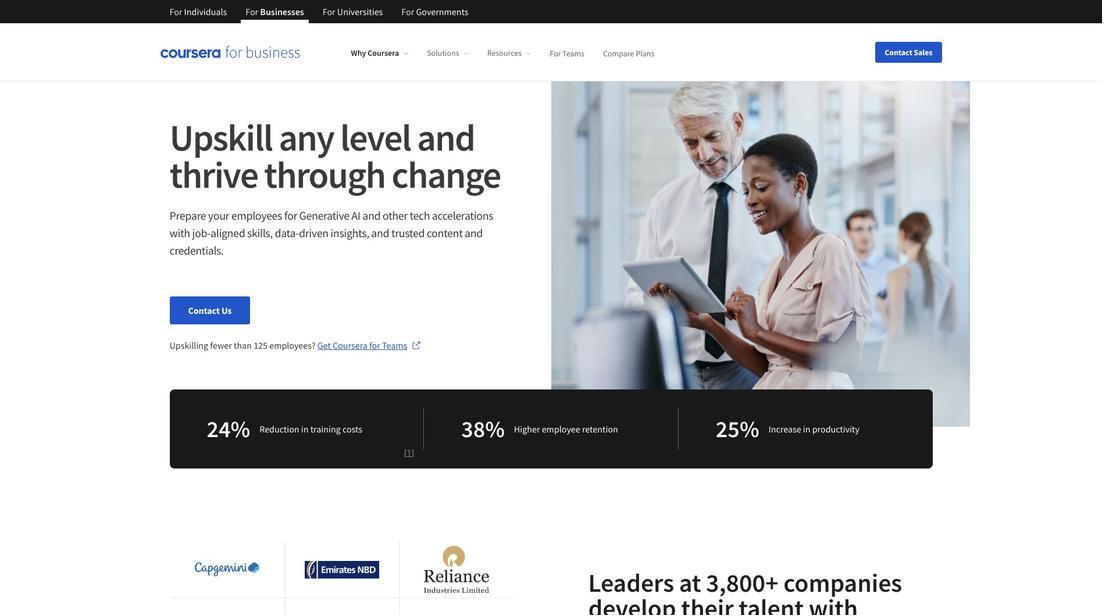 Task type: vqa. For each thing, say whether or not it's contained in the screenshot.
Emirates Logo
yes



Task type: locate. For each thing, give the bounding box(es) containing it.
reliance logo image
[[424, 546, 489, 593]]

any
[[279, 114, 334, 161]]

1 vertical spatial coursera
[[333, 340, 368, 351]]

for
[[170, 6, 182, 17], [246, 6, 258, 17], [323, 6, 335, 17], [402, 6, 414, 17], [550, 48, 561, 58]]

tech
[[410, 208, 430, 223]]

employees?
[[269, 340, 316, 351]]

companies
[[784, 567, 902, 599]]

increase
[[769, 423, 801, 435]]

in for 25%
[[803, 423, 811, 435]]

higher employee retention
[[514, 423, 618, 435]]

contact inside button
[[885, 47, 913, 57]]

than
[[234, 340, 252, 351]]

1 vertical spatial contact
[[188, 305, 220, 316]]

employees
[[231, 208, 282, 223]]

with
[[170, 226, 190, 240]]

thrive
[[170, 151, 258, 198]]

contact for contact us
[[188, 305, 220, 316]]

1 horizontal spatial for
[[369, 340, 380, 351]]

for teams link
[[550, 48, 585, 58]]

coursera right why
[[368, 48, 399, 58]]

0 vertical spatial teams
[[563, 48, 585, 58]]

contact
[[885, 47, 913, 57], [188, 305, 220, 316]]

for left businesses
[[246, 6, 258, 17]]

plans
[[636, 48, 655, 58]]

for left individuals
[[170, 6, 182, 17]]

ai
[[352, 208, 360, 223]]

for for universities
[[323, 6, 335, 17]]

for
[[284, 208, 297, 223], [369, 340, 380, 351]]

coursera for why
[[368, 48, 399, 58]]

24%
[[207, 415, 250, 444]]

coursera
[[368, 48, 399, 58], [333, 340, 368, 351]]

coursera for business image
[[160, 46, 300, 58]]

why coursera
[[351, 48, 399, 58]]

in
[[301, 423, 309, 435], [803, 423, 811, 435]]

higher
[[514, 423, 540, 435]]

in right the increase
[[803, 423, 811, 435]]

skills,
[[247, 226, 273, 240]]

reduction in training costs
[[260, 423, 362, 435]]

0 vertical spatial for
[[284, 208, 297, 223]]

training
[[310, 423, 341, 435]]

contact sales button
[[876, 42, 942, 63]]

us
[[222, 305, 232, 316]]

0 horizontal spatial teams
[[382, 340, 407, 351]]

0 horizontal spatial coursera
[[333, 340, 368, 351]]

data-
[[275, 226, 299, 240]]

compare plans
[[603, 48, 655, 58]]

for up data-
[[284, 208, 297, 223]]

1 vertical spatial teams
[[382, 340, 407, 351]]

why coursera link
[[351, 48, 408, 58]]

individuals
[[184, 6, 227, 17]]

contact us
[[188, 305, 232, 316]]

employee
[[542, 423, 580, 435]]

for individuals
[[170, 6, 227, 17]]

1 horizontal spatial contact
[[885, 47, 913, 57]]

0 horizontal spatial contact
[[188, 305, 220, 316]]

through
[[264, 151, 385, 198]]

25%
[[716, 415, 759, 444]]

compare plans link
[[603, 48, 655, 58]]

[
[[404, 447, 407, 458]]

get coursera for teams link
[[317, 339, 421, 353]]

governments
[[416, 6, 469, 17]]

coursera right get
[[333, 340, 368, 351]]

for teams
[[550, 48, 585, 58]]

for right get
[[369, 340, 380, 351]]

develop
[[588, 593, 676, 615]]

upskill any level and thrive through change
[[170, 114, 501, 198]]

reduction
[[260, 423, 299, 435]]

125
[[254, 340, 268, 351]]

0 horizontal spatial in
[[301, 423, 309, 435]]

1 horizontal spatial coursera
[[368, 48, 399, 58]]

get coursera for teams
[[317, 340, 407, 351]]

2 in from the left
[[803, 423, 811, 435]]

talent
[[739, 593, 804, 615]]

contact us link
[[170, 297, 250, 325]]

banner navigation
[[160, 0, 478, 23]]

for left governments
[[402, 6, 414, 17]]

for for governments
[[402, 6, 414, 17]]

in left 'training'
[[301, 423, 309, 435]]

accelerations
[[432, 208, 493, 223]]

your
[[208, 208, 229, 223]]

contact left sales
[[885, 47, 913, 57]]

and
[[417, 114, 475, 161], [363, 208, 381, 223], [371, 226, 389, 240], [465, 226, 483, 240]]

coursera for get
[[333, 340, 368, 351]]

teams
[[563, 48, 585, 58], [382, 340, 407, 351]]

1 horizontal spatial in
[[803, 423, 811, 435]]

0 vertical spatial coursera
[[368, 48, 399, 58]]

contact left us
[[188, 305, 220, 316]]

for left 'universities'
[[323, 6, 335, 17]]

1 horizontal spatial teams
[[563, 48, 585, 58]]

0 vertical spatial contact
[[885, 47, 913, 57]]

1 in from the left
[[301, 423, 309, 435]]



Task type: describe. For each thing, give the bounding box(es) containing it.
generative
[[299, 208, 349, 223]]

38%
[[461, 415, 505, 444]]

sales
[[914, 47, 933, 57]]

change
[[392, 151, 501, 198]]

fewer
[[210, 340, 232, 351]]

for for businesses
[[246, 6, 258, 17]]

contact sales
[[885, 47, 933, 57]]

upskill
[[170, 114, 272, 161]]

job-
[[192, 226, 211, 240]]

solutions link
[[427, 48, 469, 58]]

contact for contact sales
[[885, 47, 913, 57]]

businesses
[[260, 6, 304, 17]]

insights,
[[331, 226, 369, 240]]

resources link
[[487, 48, 531, 58]]

solutions
[[427, 48, 459, 58]]

leaders
[[588, 567, 674, 599]]

costs
[[343, 423, 362, 435]]

upskilling fewer than 125 employees?
[[170, 340, 317, 351]]

1 vertical spatial for
[[369, 340, 380, 351]]

for universities
[[323, 6, 383, 17]]

retention
[[582, 423, 618, 435]]

3,800+
[[706, 567, 779, 599]]

and other tech accelerations with job-aligned skills, data-driven insights, and trusted content and credentials.
[[170, 208, 493, 258]]

universities
[[337, 6, 383, 17]]

why
[[351, 48, 366, 58]]

other
[[383, 208, 408, 223]]

driven
[[299, 226, 329, 240]]

trusted
[[391, 226, 425, 240]]

for for individuals
[[170, 6, 182, 17]]

0 horizontal spatial for
[[284, 208, 297, 223]]

capgemini logo image
[[195, 563, 260, 577]]

content
[[427, 226, 463, 240]]

prepare your employees for generative ai
[[170, 208, 360, 223]]

prepare
[[170, 208, 206, 223]]

for right 'resources' link
[[550, 48, 561, 58]]

compare
[[603, 48, 634, 58]]

and inside "upskill any level and thrive through change"
[[417, 114, 475, 161]]

level
[[340, 114, 411, 161]]

emirates logo image
[[305, 560, 379, 579]]

at
[[679, 567, 701, 599]]

1
[[407, 447, 412, 458]]

their
[[681, 593, 734, 615]]

for governments
[[402, 6, 469, 17]]

]
[[412, 447, 414, 458]]

[ 1 ]
[[404, 447, 414, 458]]

increase in productivity
[[769, 423, 860, 435]]

resources
[[487, 48, 522, 58]]

credentials.
[[170, 243, 224, 258]]

generative ai link
[[299, 208, 360, 223]]

for businesses
[[246, 6, 304, 17]]

get
[[317, 340, 331, 351]]

aligned
[[211, 226, 245, 240]]

upskilling
[[170, 340, 208, 351]]

leaders at 3,800+ companies develop their talent wit
[[588, 567, 902, 615]]

in for 24%
[[301, 423, 309, 435]]

productivity
[[812, 423, 860, 435]]



